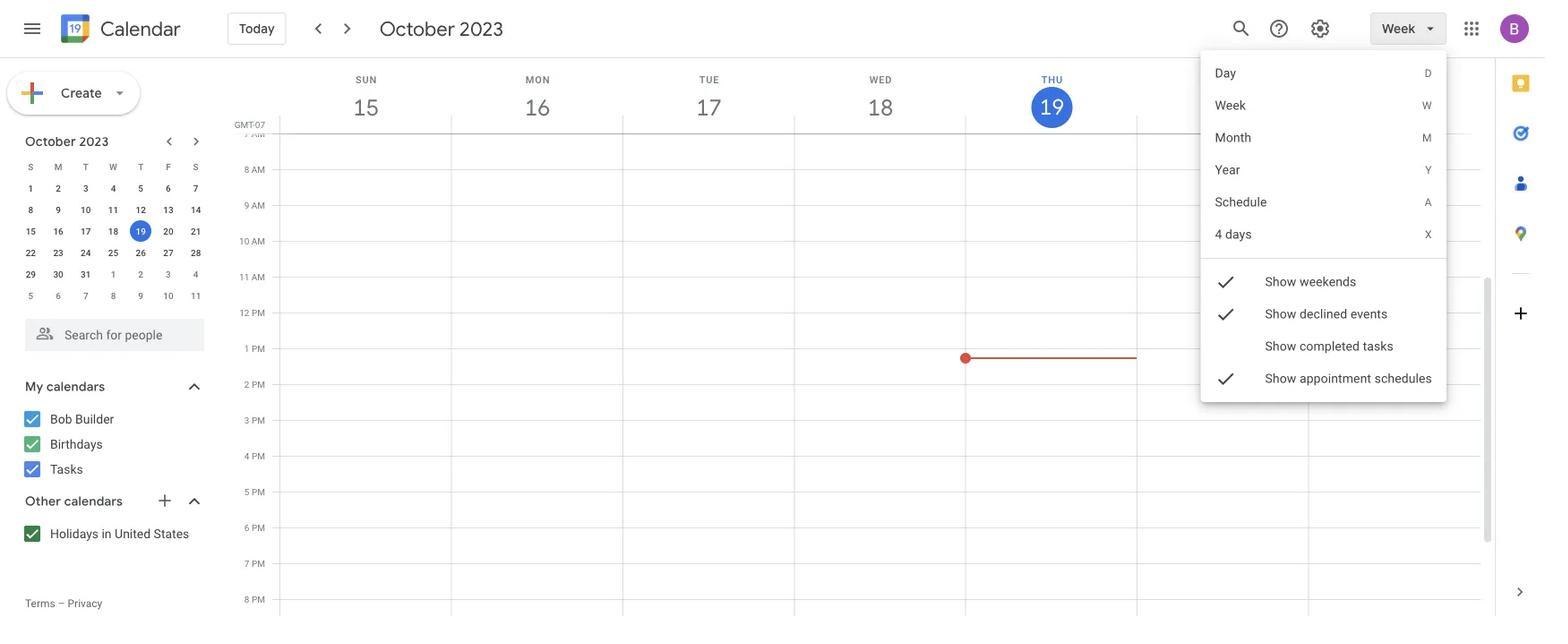 Task type: vqa. For each thing, say whether or not it's contained in the screenshot.


Task type: describe. For each thing, give the bounding box(es) containing it.
16 inside mon 16
[[524, 93, 549, 122]]

22 element
[[20, 242, 42, 263]]

7 pm
[[244, 558, 265, 569]]

10 for 10 am
[[239, 236, 249, 246]]

1 check checkbox item from the top
[[1201, 266, 1447, 298]]

fri column header
[[1137, 58, 1309, 133]]

november 5 element
[[20, 285, 42, 306]]

calendars for other calendars
[[64, 494, 123, 510]]

19 link
[[1032, 87, 1073, 128]]

12 for 12 pm
[[239, 307, 250, 318]]

19 inside 'column header'
[[1039, 93, 1063, 121]]

7 for november 7 element
[[83, 290, 88, 301]]

26 element
[[130, 242, 152, 263]]

terms
[[25, 598, 55, 610]]

19 cell
[[127, 220, 155, 242]]

events
[[1351, 307, 1388, 322]]

26
[[136, 247, 146, 258]]

calendar element
[[57, 11, 181, 50]]

1 horizontal spatial 2023
[[460, 16, 503, 41]]

25 element
[[103, 242, 124, 263]]

show for show declined events
[[1266, 307, 1297, 322]]

show for show weekends
[[1266, 275, 1297, 289]]

sun
[[356, 74, 377, 85]]

8 for 8 am
[[244, 164, 249, 175]]

18 link
[[860, 87, 901, 128]]

appointment
[[1300, 371, 1372, 386]]

2 check checkbox item from the top
[[1201, 298, 1447, 331]]

16 inside 16 element
[[53, 226, 63, 237]]

w inside menu item
[[1423, 99, 1433, 112]]

row containing s
[[17, 156, 210, 177]]

23
[[53, 247, 63, 258]]

create
[[61, 85, 102, 101]]

weekends
[[1300, 275, 1357, 289]]

schedule menu item
[[1201, 186, 1447, 219]]

show appointment schedules
[[1266, 371, 1433, 386]]

week inside popup button
[[1383, 21, 1416, 37]]

24 element
[[75, 242, 97, 263]]

check for show appointment schedules
[[1215, 368, 1237, 390]]

grid containing 15
[[229, 58, 1495, 617]]

settings menu image
[[1310, 18, 1331, 39]]

show declined events
[[1266, 307, 1388, 322]]

m for month
[[1423, 132, 1433, 144]]

7 for 7 pm
[[244, 558, 250, 569]]

pm for 5 pm
[[252, 486, 265, 497]]

4 for 4 pm
[[244, 451, 250, 461]]

9 am
[[244, 200, 265, 211]]

birthdays
[[50, 437, 103, 452]]

0 vertical spatial 6
[[166, 183, 171, 194]]

27
[[163, 247, 173, 258]]

thu 19
[[1039, 74, 1063, 121]]

am for 8 am
[[252, 164, 265, 175]]

17 inside october 2023 grid
[[81, 226, 91, 237]]

7 for 7 am
[[244, 128, 249, 139]]

13 element
[[158, 199, 179, 220]]

7 am
[[244, 128, 265, 139]]

–
[[58, 598, 65, 610]]

calendar
[[100, 17, 181, 42]]

m for s
[[54, 161, 62, 172]]

wed 18
[[867, 74, 892, 122]]

7 up 14 element in the left of the page
[[193, 183, 198, 194]]

4 days menu item
[[1201, 219, 1447, 251]]

18 inside "wed 18"
[[867, 93, 892, 122]]

1 vertical spatial october
[[25, 133, 76, 150]]

am for 9 am
[[252, 200, 265, 211]]

31
[[81, 269, 91, 280]]

other calendars button
[[4, 487, 222, 516]]

1 pm
[[244, 343, 265, 354]]

24
[[81, 247, 91, 258]]

1 t from the left
[[83, 161, 89, 172]]

pm for 6 pm
[[252, 522, 265, 533]]

november 6 element
[[48, 285, 69, 306]]

month
[[1215, 130, 1252, 145]]

november 4 element
[[185, 263, 207, 285]]

add other calendars image
[[156, 492, 174, 510]]

14 element
[[185, 199, 207, 220]]

0 vertical spatial october 2023
[[380, 16, 503, 41]]

3 for 3 pm
[[244, 415, 250, 426]]

18 inside 18 element
[[108, 226, 118, 237]]

november 3 element
[[158, 263, 179, 285]]

x
[[1425, 228, 1433, 241]]

3 pm
[[244, 415, 265, 426]]

thu
[[1042, 74, 1063, 85]]

in
[[102, 526, 112, 541]]

row containing 8
[[17, 199, 210, 220]]

show completed tasks
[[1266, 339, 1394, 354]]

28
[[191, 247, 201, 258]]

30 element
[[48, 263, 69, 285]]

8 up 15 element
[[28, 204, 33, 215]]

a
[[1425, 196, 1433, 209]]

am for 10 am
[[252, 236, 265, 246]]

november 2 element
[[130, 263, 152, 285]]

declined
[[1300, 307, 1348, 322]]

terms – privacy
[[25, 598, 102, 610]]

november 11 element
[[185, 285, 207, 306]]

menu containing check
[[1201, 50, 1447, 414]]

13
[[163, 204, 173, 215]]

show for show completed tasks
[[1266, 339, 1297, 354]]

holidays in united states
[[50, 526, 189, 541]]

gmt-
[[235, 119, 255, 130]]

Search for people text field
[[36, 319, 194, 351]]

18 column header
[[794, 58, 966, 133]]

my calendars list
[[4, 405, 222, 484]]

mon
[[526, 74, 550, 85]]

am for 11 am
[[252, 271, 265, 282]]

6 pm
[[244, 522, 265, 533]]

18 element
[[103, 220, 124, 242]]

11 am
[[239, 271, 265, 282]]

pm for 8 pm
[[252, 594, 265, 605]]

10 am
[[239, 236, 265, 246]]

calendars for my calendars
[[46, 379, 105, 395]]

22
[[26, 247, 36, 258]]

07
[[255, 119, 265, 130]]

privacy
[[68, 598, 102, 610]]

tasks
[[1363, 339, 1394, 354]]

other
[[25, 494, 61, 510]]

states
[[154, 526, 189, 541]]

holidays
[[50, 526, 99, 541]]

6 for 6 pm
[[244, 522, 250, 533]]

fri
[[1216, 74, 1232, 85]]

2 t from the left
[[138, 161, 144, 172]]

0 horizontal spatial 3
[[83, 183, 88, 194]]

8 am
[[244, 164, 265, 175]]

2 pm
[[244, 379, 265, 390]]

terms link
[[25, 598, 55, 610]]

10 for november 10 element
[[163, 290, 173, 301]]

12 pm
[[239, 307, 265, 318]]

30
[[53, 269, 63, 280]]

0 horizontal spatial 1
[[28, 183, 33, 194]]

19 inside cell
[[136, 226, 146, 237]]

mon 16
[[524, 74, 550, 122]]

21
[[191, 226, 201, 237]]

29 element
[[20, 263, 42, 285]]

completed
[[1300, 339, 1360, 354]]

12 for 12
[[136, 204, 146, 215]]

today button
[[228, 7, 286, 50]]

11 element
[[103, 199, 124, 220]]

11 for the november 11 element
[[191, 290, 201, 301]]

builder
[[75, 412, 114, 426]]

other calendars
[[25, 494, 123, 510]]



Task type: locate. For each thing, give the bounding box(es) containing it.
1 horizontal spatial w
[[1423, 99, 1433, 112]]

2 vertical spatial 1
[[244, 343, 250, 354]]

1 vertical spatial calendars
[[64, 494, 123, 510]]

month menu item
[[1201, 122, 1447, 154]]

pm for 12 pm
[[252, 307, 265, 318]]

2 vertical spatial 3
[[244, 415, 250, 426]]

29
[[26, 269, 36, 280]]

2 vertical spatial 5
[[244, 486, 250, 497]]

pm down 5 pm
[[252, 522, 265, 533]]

10 down november 3 element on the left top of the page
[[163, 290, 173, 301]]

m up 16 element
[[54, 161, 62, 172]]

3 show from the top
[[1266, 339, 1297, 354]]

18 down wed
[[867, 93, 892, 122]]

9 for 9 am
[[244, 200, 249, 211]]

12 up 19, today element
[[136, 204, 146, 215]]

show left completed
[[1266, 339, 1297, 354]]

2 horizontal spatial 1
[[244, 343, 250, 354]]

0 horizontal spatial w
[[109, 161, 117, 172]]

19 column header
[[966, 58, 1138, 133]]

31 element
[[75, 263, 97, 285]]

3 am from the top
[[252, 200, 265, 211]]

15 down sun
[[352, 93, 378, 122]]

tab list
[[1496, 58, 1545, 567]]

20 element
[[158, 220, 179, 242]]

2 up 16 element
[[56, 183, 61, 194]]

row containing 29
[[17, 263, 210, 285]]

1 vertical spatial 15
[[26, 226, 36, 237]]

17
[[695, 93, 721, 122], [81, 226, 91, 237]]

4 show from the top
[[1266, 371, 1297, 386]]

8 pm from the top
[[252, 558, 265, 569]]

2 vertical spatial 11
[[191, 290, 201, 301]]

5 am from the top
[[252, 271, 265, 282]]

tue
[[699, 74, 720, 85]]

5 down 4 pm
[[244, 486, 250, 497]]

1 horizontal spatial october 2023
[[380, 16, 503, 41]]

2
[[56, 183, 61, 194], [138, 269, 143, 280], [244, 379, 250, 390]]

menu
[[1201, 50, 1447, 414]]

tue 17
[[695, 74, 721, 122]]

2 for 2 pm
[[244, 379, 250, 390]]

15 inside column header
[[352, 93, 378, 122]]

2 vertical spatial 2
[[244, 379, 250, 390]]

0 horizontal spatial 10
[[81, 204, 91, 215]]

1 horizontal spatial m
[[1423, 132, 1433, 144]]

1 vertical spatial 10
[[239, 236, 249, 246]]

row containing 1
[[17, 177, 210, 199]]

0 vertical spatial week
[[1383, 21, 1416, 37]]

pm down 4 pm
[[252, 486, 265, 497]]

october down create dropdown button
[[25, 133, 76, 150]]

11 up 18 element
[[108, 204, 118, 215]]

10
[[81, 204, 91, 215], [239, 236, 249, 246], [163, 290, 173, 301]]

9 for november 9 element
[[138, 290, 143, 301]]

27 element
[[158, 242, 179, 263]]

11 down 10 am
[[239, 271, 249, 282]]

15
[[352, 93, 378, 122], [26, 226, 36, 237]]

check for show weekends
[[1215, 271, 1237, 293]]

0 vertical spatial 17
[[695, 93, 721, 122]]

14
[[191, 204, 201, 215]]

row containing 5
[[17, 285, 210, 306]]

week inside menu item
[[1215, 98, 1246, 113]]

2 row from the top
[[17, 177, 210, 199]]

tasks
[[50, 462, 83, 477]]

19, today element
[[130, 220, 152, 242]]

0 horizontal spatial 19
[[136, 226, 146, 237]]

1 vertical spatial 2
[[138, 269, 143, 280]]

s right f
[[193, 161, 199, 172]]

4 for 4 days
[[1215, 227, 1223, 242]]

week menu item
[[1201, 90, 1447, 122]]

15 element
[[20, 220, 42, 242]]

main drawer image
[[22, 18, 43, 39]]

6 inside november 6 element
[[56, 290, 61, 301]]

1 vertical spatial 17
[[81, 226, 91, 237]]

11 inside grid
[[239, 271, 249, 282]]

7
[[244, 128, 249, 139], [193, 183, 198, 194], [83, 290, 88, 301], [244, 558, 250, 569]]

s
[[28, 161, 33, 172], [193, 161, 199, 172]]

19
[[1039, 93, 1063, 121], [136, 226, 146, 237]]

d
[[1425, 67, 1433, 80]]

12 element
[[130, 199, 152, 220]]

row
[[17, 156, 210, 177], [17, 177, 210, 199], [17, 199, 210, 220], [17, 220, 210, 242], [17, 242, 210, 263], [17, 263, 210, 285], [17, 285, 210, 306]]

2 vertical spatial check
[[1215, 368, 1237, 390]]

4 pm
[[244, 451, 265, 461]]

9 up 10 am
[[244, 200, 249, 211]]

3
[[83, 183, 88, 194], [166, 269, 171, 280], [244, 415, 250, 426]]

1 horizontal spatial 1
[[111, 269, 116, 280]]

am up 12 pm
[[252, 271, 265, 282]]

7 pm from the top
[[252, 522, 265, 533]]

check
[[1215, 271, 1237, 293], [1215, 304, 1237, 325], [1215, 368, 1237, 390]]

show completed tasks checkbox item
[[1201, 280, 1447, 414]]

9 down november 2 element
[[138, 290, 143, 301]]

4 for november 4 element on the top left of page
[[193, 269, 198, 280]]

None search field
[[0, 312, 222, 351]]

16
[[524, 93, 549, 122], [53, 226, 63, 237]]

sun 15
[[352, 74, 378, 122]]

1 horizontal spatial 12
[[239, 307, 250, 318]]

november 10 element
[[158, 285, 179, 306]]

1 vertical spatial 18
[[108, 226, 118, 237]]

1 horizontal spatial s
[[193, 161, 199, 172]]

6 down 5 pm
[[244, 522, 250, 533]]

0 vertical spatial 3
[[83, 183, 88, 194]]

my calendars
[[25, 379, 105, 395]]

1
[[28, 183, 33, 194], [111, 269, 116, 280], [244, 343, 250, 354]]

5
[[138, 183, 143, 194], [28, 290, 33, 301], [244, 486, 250, 497]]

1 vertical spatial m
[[54, 161, 62, 172]]

1 vertical spatial 12
[[239, 307, 250, 318]]

privacy link
[[68, 598, 102, 610]]

pm down 7 pm
[[252, 594, 265, 605]]

17 down tue
[[695, 93, 721, 122]]

my
[[25, 379, 43, 395]]

7 inside november 7 element
[[83, 290, 88, 301]]

16 down mon on the top left of the page
[[524, 93, 549, 122]]

1 check from the top
[[1215, 271, 1237, 293]]

gmt-07
[[235, 119, 265, 130]]

2 s from the left
[[193, 161, 199, 172]]

7 row from the top
[[17, 285, 210, 306]]

am for 7 am
[[252, 128, 265, 139]]

11 for 11 am
[[239, 271, 249, 282]]

6 down 30 element
[[56, 290, 61, 301]]

0 horizontal spatial 17
[[81, 226, 91, 237]]

0 vertical spatial 5
[[138, 183, 143, 194]]

grid
[[229, 58, 1495, 617]]

1 horizontal spatial 9
[[138, 290, 143, 301]]

pm for 4 pm
[[252, 451, 265, 461]]

10 element
[[75, 199, 97, 220]]

october up 15 column header
[[380, 16, 455, 41]]

row group containing 1
[[17, 177, 210, 306]]

15 column header
[[280, 58, 452, 133]]

pm down 1 pm
[[252, 379, 265, 390]]

0 vertical spatial 2023
[[460, 16, 503, 41]]

9 pm from the top
[[252, 594, 265, 605]]

6 for november 6 element
[[56, 290, 61, 301]]

2 vertical spatial 6
[[244, 522, 250, 533]]

2 check from the top
[[1215, 304, 1237, 325]]

0 horizontal spatial 6
[[56, 290, 61, 301]]

am down 7 am
[[252, 164, 265, 175]]

1 vertical spatial 3
[[166, 269, 171, 280]]

days
[[1226, 227, 1252, 242]]

1 horizontal spatial 11
[[191, 290, 201, 301]]

3 inside grid
[[244, 415, 250, 426]]

0 horizontal spatial october 2023
[[25, 133, 109, 150]]

1 horizontal spatial 10
[[163, 290, 173, 301]]

october
[[380, 16, 455, 41], [25, 133, 76, 150]]

8 pm
[[244, 594, 265, 605]]

0 vertical spatial m
[[1423, 132, 1433, 144]]

12
[[136, 204, 146, 215], [239, 307, 250, 318]]

6 row from the top
[[17, 263, 210, 285]]

0 vertical spatial october
[[380, 16, 455, 41]]

t up 10 element
[[83, 161, 89, 172]]

3 for november 3 element on the left top of the page
[[166, 269, 171, 280]]

1 vertical spatial week
[[1215, 98, 1246, 113]]

w inside october 2023 grid
[[109, 161, 117, 172]]

1 horizontal spatial 19
[[1039, 93, 1063, 121]]

2 pm from the top
[[252, 343, 265, 354]]

8 for november 8 element
[[111, 290, 116, 301]]

w up 11 element
[[109, 161, 117, 172]]

0 vertical spatial calendars
[[46, 379, 105, 395]]

3 up 10 element
[[83, 183, 88, 194]]

1 down 25 element
[[111, 269, 116, 280]]

0 horizontal spatial week
[[1215, 98, 1246, 113]]

2 for november 2 element
[[138, 269, 143, 280]]

week
[[1383, 21, 1416, 37], [1215, 98, 1246, 113]]

19 up 26
[[136, 226, 146, 237]]

0 vertical spatial 11
[[108, 204, 118, 215]]

1 s from the left
[[28, 161, 33, 172]]

week down "fri"
[[1215, 98, 1246, 113]]

0 vertical spatial 12
[[136, 204, 146, 215]]

1 row from the top
[[17, 156, 210, 177]]

8 for 8 pm
[[244, 594, 250, 605]]

10 inside grid
[[239, 236, 249, 246]]

3 check checkbox item from the top
[[1201, 363, 1447, 395]]

0 vertical spatial 1
[[28, 183, 33, 194]]

show weekends
[[1266, 275, 1357, 289]]

october 2023
[[380, 16, 503, 41], [25, 133, 109, 150]]

check checkbox item down show completed tasks
[[1201, 363, 1447, 395]]

21 element
[[185, 220, 207, 242]]

17 link
[[689, 87, 730, 128]]

25
[[108, 247, 118, 258]]

4 down the 3 pm
[[244, 451, 250, 461]]

year menu item
[[1201, 154, 1447, 186]]

pm for 2 pm
[[252, 379, 265, 390]]

1 horizontal spatial t
[[138, 161, 144, 172]]

2 am from the top
[[252, 164, 265, 175]]

pm
[[252, 307, 265, 318], [252, 343, 265, 354], [252, 379, 265, 390], [252, 415, 265, 426], [252, 451, 265, 461], [252, 486, 265, 497], [252, 522, 265, 533], [252, 558, 265, 569], [252, 594, 265, 605]]

schedule
[[1215, 195, 1267, 210]]

1 horizontal spatial 2
[[138, 269, 143, 280]]

2023 up 16 column header
[[460, 16, 503, 41]]

1 vertical spatial october 2023
[[25, 133, 109, 150]]

1 am from the top
[[252, 128, 265, 139]]

week right the settings menu image
[[1383, 21, 1416, 37]]

8
[[244, 164, 249, 175], [28, 204, 33, 215], [111, 290, 116, 301], [244, 594, 250, 605]]

pm down 6 pm at the left of the page
[[252, 558, 265, 569]]

0 horizontal spatial 16
[[53, 226, 63, 237]]

10 for 10 element
[[81, 204, 91, 215]]

0 horizontal spatial 5
[[28, 290, 33, 301]]

pm for 3 pm
[[252, 415, 265, 426]]

2 horizontal spatial 5
[[244, 486, 250, 497]]

3 pm from the top
[[252, 379, 265, 390]]

15 link
[[346, 87, 387, 128]]

w down d
[[1423, 99, 1433, 112]]

18
[[867, 93, 892, 122], [108, 226, 118, 237]]

show left declined
[[1266, 307, 1297, 322]]

5 pm
[[244, 486, 265, 497]]

23 element
[[48, 242, 69, 263]]

bob builder
[[50, 412, 114, 426]]

2 horizontal spatial 2
[[244, 379, 250, 390]]

1 vertical spatial 19
[[136, 226, 146, 237]]

today
[[239, 21, 275, 37]]

8 down 7 pm
[[244, 594, 250, 605]]

4 inside menu item
[[1215, 227, 1223, 242]]

4 up 11 element
[[111, 183, 116, 194]]

2 horizontal spatial 3
[[244, 415, 250, 426]]

am down the 9 am
[[252, 236, 265, 246]]

0 horizontal spatial 2023
[[79, 133, 109, 150]]

1 horizontal spatial october
[[380, 16, 455, 41]]

create button
[[7, 72, 140, 115]]

row group
[[17, 177, 210, 306]]

calendars up bob builder
[[46, 379, 105, 395]]

united
[[115, 526, 151, 541]]

5 inside grid
[[244, 486, 250, 497]]

8 down november 1 element
[[111, 290, 116, 301]]

6 down f
[[166, 183, 171, 194]]

3 up november 10 element
[[166, 269, 171, 280]]

1 vertical spatial 2023
[[79, 133, 109, 150]]

18 up the 25
[[108, 226, 118, 237]]

0 horizontal spatial 18
[[108, 226, 118, 237]]

1 horizontal spatial 17
[[695, 93, 721, 122]]

10 up 11 am
[[239, 236, 249, 246]]

show left the weekends
[[1266, 275, 1297, 289]]

7 down "31" element
[[83, 290, 88, 301]]

1 pm from the top
[[252, 307, 265, 318]]

0 horizontal spatial s
[[28, 161, 33, 172]]

4 pm from the top
[[252, 415, 265, 426]]

17 inside column header
[[695, 93, 721, 122]]

2 vertical spatial 10
[[163, 290, 173, 301]]

0 horizontal spatial 9
[[56, 204, 61, 215]]

17 element
[[75, 220, 97, 242]]

5 for 5 pm
[[244, 486, 250, 497]]

check for show declined events
[[1215, 304, 1237, 325]]

2 up november 9 element
[[138, 269, 143, 280]]

1 for november 1 element
[[111, 269, 116, 280]]

m inside october 2023 grid
[[54, 161, 62, 172]]

1 vertical spatial 1
[[111, 269, 116, 280]]

calendar heading
[[97, 17, 181, 42]]

11 down november 4 element on the top left of page
[[191, 290, 201, 301]]

2 show from the top
[[1266, 307, 1297, 322]]

0 horizontal spatial october
[[25, 133, 76, 150]]

1 vertical spatial check
[[1215, 304, 1237, 325]]

2 horizontal spatial 11
[[239, 271, 249, 282]]

0 vertical spatial 18
[[867, 93, 892, 122]]

pm for 7 pm
[[252, 558, 265, 569]]

4 row from the top
[[17, 220, 210, 242]]

6
[[166, 183, 171, 194], [56, 290, 61, 301], [244, 522, 250, 533]]

5 row from the top
[[17, 242, 210, 263]]

0 vertical spatial 10
[[81, 204, 91, 215]]

1 for 1 pm
[[244, 343, 250, 354]]

1 horizontal spatial week
[[1383, 21, 1416, 37]]

16 link
[[517, 87, 558, 128]]

17 column header
[[623, 58, 795, 133]]

t
[[83, 161, 89, 172], [138, 161, 144, 172]]

week button
[[1371, 7, 1447, 50]]

calendars up in
[[64, 494, 123, 510]]

f
[[166, 161, 171, 172]]

1 down 12 pm
[[244, 343, 250, 354]]

1 vertical spatial 5
[[28, 290, 33, 301]]

2 horizontal spatial 6
[[244, 522, 250, 533]]

16 column header
[[451, 58, 623, 133]]

2 horizontal spatial 9
[[244, 200, 249, 211]]

pm for 1 pm
[[252, 343, 265, 354]]

check checkbox item
[[1201, 266, 1447, 298], [1201, 298, 1447, 331], [1201, 363, 1447, 395]]

row containing 22
[[17, 242, 210, 263]]

november 7 element
[[75, 285, 97, 306]]

3 down 2 pm
[[244, 415, 250, 426]]

0 vertical spatial 15
[[352, 93, 378, 122]]

28 element
[[185, 242, 207, 263]]

pm up 2 pm
[[252, 343, 265, 354]]

7 down 6 pm at the left of the page
[[244, 558, 250, 569]]

1 vertical spatial 11
[[239, 271, 249, 282]]

bob
[[50, 412, 72, 426]]

0 vertical spatial check
[[1215, 271, 1237, 293]]

am down '8 am'
[[252, 200, 265, 211]]

5 down the 29 element on the top of the page
[[28, 290, 33, 301]]

2023 down create
[[79, 133, 109, 150]]

9
[[244, 200, 249, 211], [56, 204, 61, 215], [138, 290, 143, 301]]

1 horizontal spatial 6
[[166, 183, 171, 194]]

year
[[1215, 163, 1241, 177]]

t left f
[[138, 161, 144, 172]]

6 pm from the top
[[252, 486, 265, 497]]

pm down 2 pm
[[252, 415, 265, 426]]

2 horizontal spatial 10
[[239, 236, 249, 246]]

0 horizontal spatial 2
[[56, 183, 61, 194]]

m up y
[[1423, 132, 1433, 144]]

m
[[1423, 132, 1433, 144], [54, 161, 62, 172]]

1 horizontal spatial 15
[[352, 93, 378, 122]]

11
[[108, 204, 118, 215], [239, 271, 249, 282], [191, 290, 201, 301]]

show left appointment
[[1266, 371, 1297, 386]]

m inside month menu item
[[1423, 132, 1433, 144]]

w
[[1423, 99, 1433, 112], [109, 161, 117, 172]]

16 element
[[48, 220, 69, 242]]

8 down 7 am
[[244, 164, 249, 175]]

day menu item
[[1201, 57, 1447, 90]]

day
[[1215, 66, 1237, 81]]

november 8 element
[[103, 285, 124, 306]]

2 down 1 pm
[[244, 379, 250, 390]]

9 up 16 element
[[56, 204, 61, 215]]

0 horizontal spatial t
[[83, 161, 89, 172]]

s up 15 element
[[28, 161, 33, 172]]

check checkbox item up declined
[[1201, 266, 1447, 298]]

1 horizontal spatial 5
[[138, 183, 143, 194]]

y
[[1426, 164, 1433, 176]]

row containing 15
[[17, 220, 210, 242]]

show inside show completed tasks checkbox item
[[1266, 339, 1297, 354]]

10 up the 17 element
[[81, 204, 91, 215]]

my calendars button
[[4, 373, 222, 401]]

15 inside october 2023 grid
[[26, 226, 36, 237]]

11 for 11 element
[[108, 204, 118, 215]]

19 down thu
[[1039, 93, 1063, 121]]

0 horizontal spatial 15
[[26, 226, 36, 237]]

5 for november 5 element
[[28, 290, 33, 301]]

0 horizontal spatial 12
[[136, 204, 146, 215]]

show for show appointment schedules
[[1266, 371, 1297, 386]]

0 horizontal spatial m
[[54, 161, 62, 172]]

20
[[163, 226, 173, 237]]

1 horizontal spatial 18
[[867, 93, 892, 122]]

am up '8 am'
[[252, 128, 265, 139]]

1 horizontal spatial 16
[[524, 93, 549, 122]]

pm down the 3 pm
[[252, 451, 265, 461]]

pm up 1 pm
[[252, 307, 265, 318]]

7 left 07
[[244, 128, 249, 139]]

1 up 15 element
[[28, 183, 33, 194]]

november 9 element
[[130, 285, 152, 306]]

november 1 element
[[103, 263, 124, 285]]

4 am from the top
[[252, 236, 265, 246]]

0 vertical spatial w
[[1423, 99, 1433, 112]]

5 pm from the top
[[252, 451, 265, 461]]

schedules
[[1375, 371, 1433, 386]]

12 down 11 am
[[239, 307, 250, 318]]

3 row from the top
[[17, 199, 210, 220]]

1 vertical spatial 6
[[56, 290, 61, 301]]

check checkbox item up show completed tasks
[[1201, 298, 1447, 331]]

16 up 23 at the top left
[[53, 226, 63, 237]]

calendars
[[46, 379, 105, 395], [64, 494, 123, 510]]

12 inside 12 element
[[136, 204, 146, 215]]

1 vertical spatial w
[[109, 161, 117, 172]]

column header
[[1309, 58, 1481, 133]]

1 vertical spatial 16
[[53, 226, 63, 237]]

17 up '24'
[[81, 226, 91, 237]]

october 2023 grid
[[17, 156, 210, 306]]

5 up 12 element
[[138, 183, 143, 194]]

0 vertical spatial 19
[[1039, 93, 1063, 121]]

1 horizontal spatial 3
[[166, 269, 171, 280]]

0 vertical spatial 16
[[524, 93, 549, 122]]

3 check from the top
[[1215, 368, 1237, 390]]

wed
[[870, 74, 892, 85]]

15 up 22
[[26, 226, 36, 237]]

1 show from the top
[[1266, 275, 1297, 289]]

0 horizontal spatial 11
[[108, 204, 118, 215]]

4 days
[[1215, 227, 1252, 242]]

4 left days
[[1215, 227, 1223, 242]]

4 up the november 11 element
[[193, 269, 198, 280]]

am
[[252, 128, 265, 139], [252, 164, 265, 175], [252, 200, 265, 211], [252, 236, 265, 246], [252, 271, 265, 282]]



